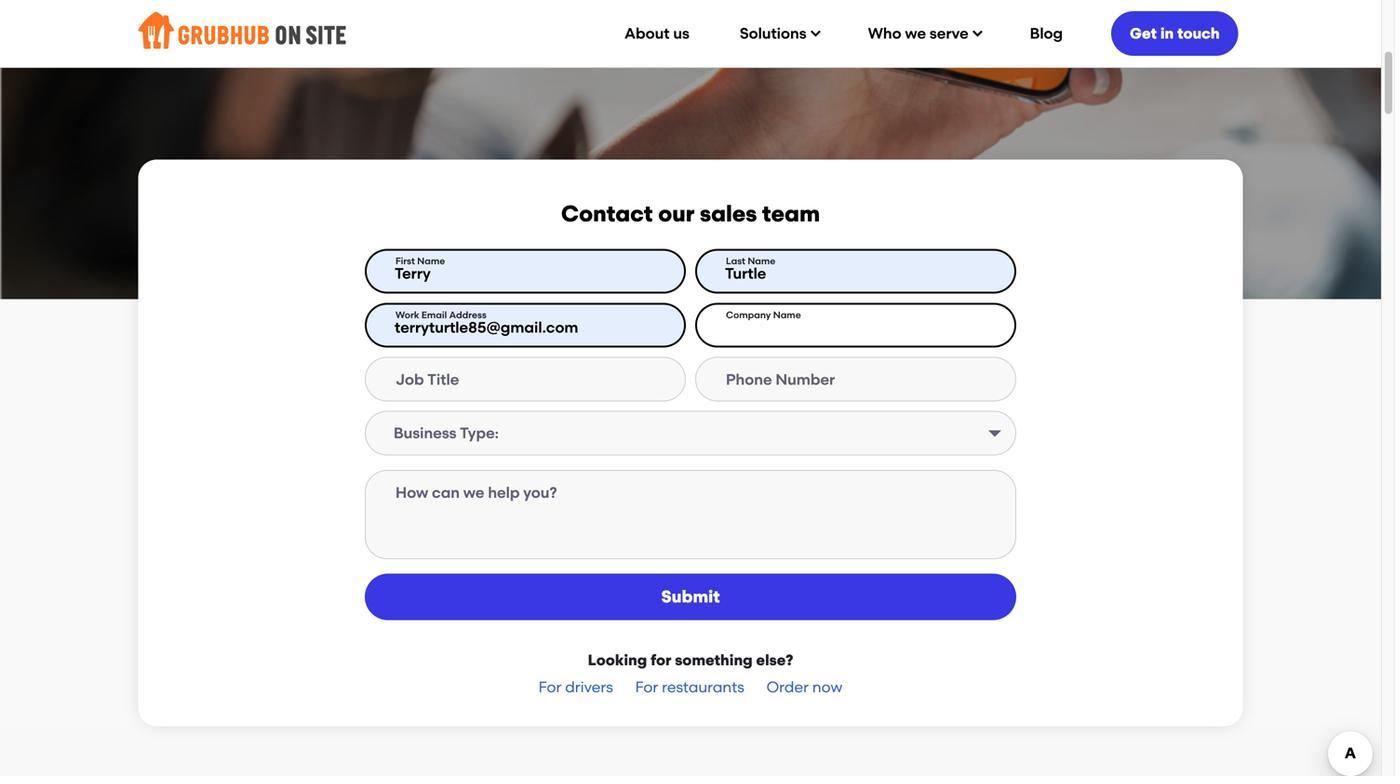 Task type: vqa. For each thing, say whether or not it's contained in the screenshot.
SALES
yes



Task type: describe. For each thing, give the bounding box(es) containing it.
who
[[868, 25, 902, 42]]

grubhub onsite logo image
[[138, 7, 346, 54]]

email
[[422, 310, 447, 321]]

phone
[[726, 371, 772, 389]]

submit
[[661, 587, 720, 607]]

for drivers link
[[539, 679, 613, 696]]

order now link
[[767, 679, 843, 696]]

for for for restaurants
[[636, 679, 658, 696]]

about us
[[625, 25, 690, 42]]

help
[[488, 484, 520, 502]]

Phone Number telephone field
[[695, 357, 1017, 402]]

name for first name
[[417, 256, 445, 267]]

order now
[[767, 679, 843, 696]]

company
[[726, 310, 771, 321]]

can
[[432, 484, 460, 502]]

for
[[651, 652, 672, 669]]

last
[[726, 256, 746, 267]]

0 vertical spatial we
[[905, 25, 926, 42]]

drivers
[[565, 679, 613, 696]]

contact
[[561, 200, 653, 227]]

for restaurants link
[[636, 679, 745, 696]]

first
[[396, 256, 415, 267]]

job
[[396, 371, 424, 389]]

you?
[[524, 484, 557, 502]]

blog
[[1030, 25, 1063, 42]]

how can we help you?
[[396, 484, 557, 502]]

about
[[625, 25, 670, 42]]

looking
[[588, 652, 647, 669]]

How can we help you? text field
[[365, 470, 1017, 560]]

work
[[396, 310, 419, 321]]



Task type: locate. For each thing, give the bounding box(es) containing it.
touch
[[1178, 25, 1220, 42]]

2 for from the left
[[636, 679, 658, 696]]

for
[[539, 679, 562, 696], [636, 679, 658, 696]]

for restaurants
[[636, 679, 745, 696]]

for for for drivers
[[539, 679, 562, 696]]

who we serve link
[[848, 11, 1001, 56]]

name for last name
[[748, 256, 776, 267]]

name right company
[[773, 310, 801, 321]]

submit button
[[365, 574, 1017, 621]]

Job Title text field
[[365, 357, 686, 402]]

now
[[813, 679, 843, 696]]

solutions link
[[720, 11, 838, 56]]

restaurants
[[662, 679, 745, 696]]

else?
[[756, 652, 794, 669]]

blog link
[[1010, 11, 1084, 56]]

for left drivers
[[539, 679, 562, 696]]

order
[[767, 679, 809, 696]]

name
[[417, 256, 445, 267], [748, 256, 776, 267], [773, 310, 801, 321]]

first name
[[396, 256, 445, 267]]

name right first
[[417, 256, 445, 267]]

work email address
[[396, 310, 487, 321]]

type:
[[460, 425, 499, 442]]

business type:
[[394, 425, 499, 442]]

name right last
[[748, 256, 776, 267]]

title
[[427, 371, 459, 389]]

0 horizontal spatial for
[[539, 679, 562, 696]]

Work Email Address email field
[[365, 303, 686, 348]]

1 horizontal spatial we
[[905, 25, 926, 42]]

who we serve
[[868, 25, 969, 42]]

team
[[763, 200, 820, 227]]

business
[[394, 425, 457, 442]]

our
[[658, 200, 695, 227]]

contact our sales team
[[561, 200, 820, 227]]

1 vertical spatial we
[[464, 484, 485, 502]]

phone number
[[726, 371, 835, 389]]

get
[[1130, 25, 1157, 42]]

we right can
[[464, 484, 485, 502]]

looking for something else?
[[588, 652, 794, 669]]

get in touch
[[1130, 25, 1220, 42]]

Last Name text field
[[695, 249, 1017, 294]]

solutions
[[740, 25, 807, 42]]

something
[[675, 652, 753, 669]]

for drivers
[[539, 679, 613, 696]]

us
[[673, 25, 690, 42]]

sales
[[700, 200, 757, 227]]

last name
[[726, 256, 776, 267]]

serve
[[930, 25, 969, 42]]

we right the who
[[905, 25, 926, 42]]

1 for from the left
[[539, 679, 562, 696]]

Company Name text field
[[695, 303, 1017, 348]]

how
[[396, 484, 428, 502]]

0 horizontal spatial we
[[464, 484, 485, 502]]

we
[[905, 25, 926, 42], [464, 484, 485, 502]]

about us link
[[604, 11, 710, 56]]

in
[[1161, 25, 1174, 42]]

address
[[449, 310, 487, 321]]

First Name text field
[[365, 249, 686, 294]]

for down "for" on the left of the page
[[636, 679, 658, 696]]

name for company name
[[773, 310, 801, 321]]

job title
[[396, 371, 459, 389]]

1 horizontal spatial for
[[636, 679, 658, 696]]

get in touch link
[[1112, 8, 1239, 59]]

company name
[[726, 310, 801, 321]]

number
[[776, 371, 835, 389]]



